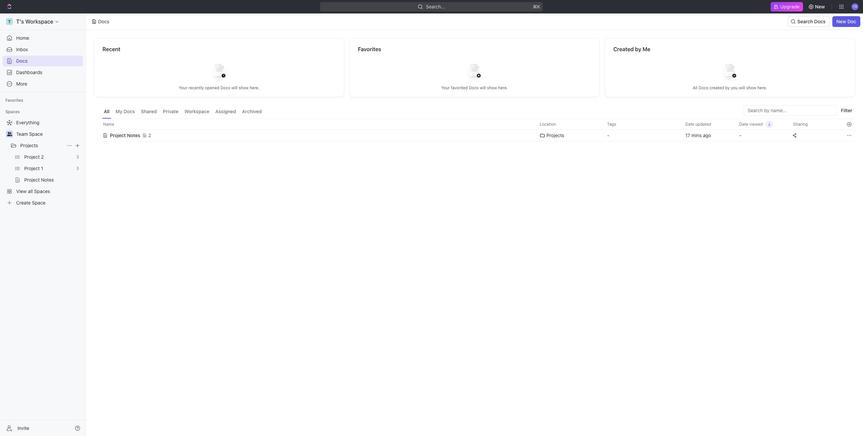 Task type: locate. For each thing, give the bounding box(es) containing it.
1 horizontal spatial notes
[[127, 133, 140, 138]]

1 horizontal spatial here.
[[499, 85, 508, 90]]

shared
[[141, 109, 157, 114]]

opened
[[205, 85, 220, 90]]

more button
[[3, 79, 83, 89]]

updated
[[696, 122, 712, 127]]

recently
[[189, 85, 204, 90]]

here. up archived
[[250, 85, 260, 90]]

show
[[239, 85, 249, 90], [488, 85, 497, 90], [747, 85, 757, 90]]

2 horizontal spatial here.
[[758, 85, 768, 90]]

2 - from the left
[[740, 133, 742, 138]]

doc
[[848, 19, 857, 24]]

0 horizontal spatial project notes
[[24, 177, 54, 183]]

project notes down 1 at the top of page
[[24, 177, 54, 183]]

date up 17
[[686, 122, 695, 127]]

2 down shared button
[[148, 133, 151, 138]]

new
[[816, 4, 826, 9], [837, 19, 847, 24]]

3 up project notes link
[[76, 166, 79, 171]]

date for date viewed
[[740, 122, 749, 127]]

project up view all spaces
[[24, 177, 40, 183]]

0 horizontal spatial will
[[232, 85, 238, 90]]

you
[[732, 85, 739, 90]]

docs right the favorited
[[469, 85, 479, 90]]

created by me
[[614, 46, 651, 52]]

view all spaces link
[[3, 186, 82, 197]]

space down view all spaces link
[[32, 200, 46, 206]]

favorites button
[[3, 97, 26, 105]]

project 2
[[24, 154, 44, 160]]

0 vertical spatial project notes
[[110, 133, 140, 138]]

upgrade link
[[772, 2, 804, 11]]

team
[[16, 131, 28, 137]]

0 horizontal spatial by
[[636, 46, 642, 52]]

1 horizontal spatial -
[[740, 133, 742, 138]]

⌘k
[[533, 4, 541, 9]]

your
[[179, 85, 188, 90], [442, 85, 450, 90]]

notes down my docs button
[[127, 133, 140, 138]]

shared button
[[139, 105, 159, 119]]

1 vertical spatial spaces
[[34, 189, 50, 194]]

1 horizontal spatial favorites
[[358, 46, 382, 52]]

project up the project 1
[[24, 154, 40, 160]]

project 1
[[24, 166, 43, 171]]

1 horizontal spatial workspace
[[185, 109, 210, 114]]

date updated button
[[682, 119, 716, 130]]

no recent docs image
[[206, 58, 233, 85]]

team space
[[16, 131, 43, 137]]

1 vertical spatial workspace
[[185, 109, 210, 114]]

1 vertical spatial favorites
[[5, 98, 23, 103]]

0 vertical spatial projects
[[547, 133, 565, 138]]

projects down the team space
[[20, 143, 38, 148]]

0 horizontal spatial date
[[686, 122, 695, 127]]

1
[[41, 166, 43, 171]]

1 vertical spatial project notes
[[24, 177, 54, 183]]

here. right "no favorited docs" image
[[499, 85, 508, 90]]

your left the favorited
[[442, 85, 450, 90]]

new up the search docs
[[816, 4, 826, 9]]

name
[[103, 122, 114, 127]]

notes
[[127, 133, 140, 138], [41, 177, 54, 183]]

here. right you on the top right
[[758, 85, 768, 90]]

project for project 1 link
[[24, 166, 40, 171]]

favorites
[[358, 46, 382, 52], [5, 98, 23, 103]]

2 inside row
[[148, 133, 151, 138]]

1 vertical spatial projects
[[20, 143, 38, 148]]

new for new doc
[[837, 19, 847, 24]]

filter button
[[839, 105, 856, 116]]

1 vertical spatial 2
[[41, 154, 44, 160]]

3 right the project 2 link
[[76, 155, 79, 160]]

viewed
[[750, 122, 763, 127]]

0 horizontal spatial show
[[239, 85, 249, 90]]

search docs button
[[789, 16, 830, 27]]

2 down projects link
[[41, 154, 44, 160]]

2 your from the left
[[442, 85, 450, 90]]

all
[[28, 189, 33, 194]]

1 horizontal spatial by
[[726, 85, 731, 90]]

1 horizontal spatial spaces
[[34, 189, 50, 194]]

tree containing everything
[[3, 117, 83, 209]]

my docs button
[[114, 105, 137, 119]]

0 horizontal spatial -
[[608, 133, 610, 138]]

projects link
[[20, 140, 64, 151]]

1 horizontal spatial will
[[480, 85, 486, 90]]

0 horizontal spatial 2
[[41, 154, 44, 160]]

project 1 link
[[24, 163, 74, 174]]

your left recently
[[179, 85, 188, 90]]

spaces down favorites button
[[5, 109, 20, 114]]

favorites inside button
[[5, 98, 23, 103]]

1 horizontal spatial your
[[442, 85, 450, 90]]

1 vertical spatial space
[[32, 200, 46, 206]]

inbox link
[[3, 44, 83, 55]]

docs
[[98, 19, 109, 24], [815, 19, 826, 24], [16, 58, 28, 64], [221, 85, 230, 90], [469, 85, 479, 90], [699, 85, 709, 90], [124, 109, 135, 114]]

1 horizontal spatial show
[[488, 85, 497, 90]]

0 horizontal spatial notes
[[41, 177, 54, 183]]

1 vertical spatial by
[[726, 85, 731, 90]]

your favorited docs will show here.
[[442, 85, 508, 90]]

date inside button
[[740, 122, 749, 127]]

will right the opened on the left top of page
[[232, 85, 238, 90]]

tags
[[608, 122, 617, 127]]

row containing name
[[94, 119, 856, 130]]

0 horizontal spatial your
[[179, 85, 188, 90]]

0 horizontal spatial spaces
[[5, 109, 20, 114]]

space for create space
[[32, 200, 46, 206]]

t
[[8, 19, 11, 24]]

2 date from the left
[[740, 122, 749, 127]]

show up archived
[[239, 85, 249, 90]]

0 vertical spatial by
[[636, 46, 642, 52]]

date left viewed
[[740, 122, 749, 127]]

show right you on the top right
[[747, 85, 757, 90]]

1 vertical spatial notes
[[41, 177, 54, 183]]

all left my
[[104, 109, 110, 114]]

new button
[[806, 1, 830, 12]]

will right you on the top right
[[740, 85, 746, 90]]

2 row from the top
[[94, 129, 856, 142]]

2 here. from the left
[[499, 85, 508, 90]]

1 horizontal spatial all
[[693, 85, 698, 90]]

my docs
[[116, 109, 135, 114]]

create space
[[16, 200, 46, 206]]

project notes
[[110, 133, 140, 138], [24, 177, 54, 183]]

notes down project 1 link
[[41, 177, 54, 183]]

2 horizontal spatial will
[[740, 85, 746, 90]]

project down name
[[110, 133, 126, 138]]

docs up recent on the top of the page
[[98, 19, 109, 24]]

3
[[76, 155, 79, 160], [76, 166, 79, 171]]

2 horizontal spatial show
[[747, 85, 757, 90]]

t's workspace
[[16, 19, 53, 25]]

0 vertical spatial 2
[[148, 133, 151, 138]]

show right the favorited
[[488, 85, 497, 90]]

dashboards link
[[3, 67, 83, 78]]

1 your from the left
[[179, 85, 188, 90]]

row
[[94, 119, 856, 130], [94, 129, 856, 142]]

all button
[[102, 105, 111, 119]]

view all spaces
[[16, 189, 50, 194]]

by
[[636, 46, 642, 52], [726, 85, 731, 90]]

0 horizontal spatial projects
[[20, 143, 38, 148]]

recent
[[103, 46, 120, 52]]

table
[[94, 119, 856, 142]]

0 vertical spatial new
[[816, 4, 826, 9]]

2 show from the left
[[488, 85, 497, 90]]

tree
[[3, 117, 83, 209]]

project left 1 at the top of page
[[24, 166, 40, 171]]

no created by me docs image
[[717, 58, 744, 85]]

date inside button
[[686, 122, 695, 127]]

create
[[16, 200, 31, 206]]

project notes down name
[[110, 133, 140, 138]]

will
[[232, 85, 238, 90], [480, 85, 486, 90], [740, 85, 746, 90]]

everything link
[[3, 117, 82, 128]]

no favorited docs image
[[461, 58, 488, 85]]

space
[[29, 131, 43, 137], [32, 200, 46, 206]]

projects down location
[[547, 133, 565, 138]]

by left you on the top right
[[726, 85, 731, 90]]

0 horizontal spatial here.
[[250, 85, 260, 90]]

tab list
[[102, 105, 264, 119]]

1 vertical spatial 3
[[76, 166, 79, 171]]

inbox
[[16, 47, 28, 52]]

1 horizontal spatial date
[[740, 122, 749, 127]]

-
[[608, 133, 610, 138], [740, 133, 742, 138]]

1 horizontal spatial projects
[[547, 133, 565, 138]]

tb button
[[850, 1, 861, 12]]

1 row from the top
[[94, 119, 856, 130]]

ago
[[704, 133, 712, 138]]

user group image
[[7, 132, 12, 136]]

0 horizontal spatial all
[[104, 109, 110, 114]]

2 3 from the top
[[76, 166, 79, 171]]

new left doc
[[837, 19, 847, 24]]

created
[[710, 85, 725, 90]]

will right the favorited
[[480, 85, 486, 90]]

workspace inside button
[[185, 109, 210, 114]]

projects
[[547, 133, 565, 138], [20, 143, 38, 148]]

docs down inbox
[[16, 58, 28, 64]]

everything
[[16, 120, 39, 126]]

docs right search at the top of page
[[815, 19, 826, 24]]

tab list containing all
[[102, 105, 264, 119]]

tree inside the sidebar navigation
[[3, 117, 83, 209]]

project
[[110, 133, 126, 138], [24, 154, 40, 160], [24, 166, 40, 171], [24, 177, 40, 183]]

spaces inside tree
[[34, 189, 50, 194]]

1 date from the left
[[686, 122, 695, 127]]

all
[[693, 85, 698, 90], [104, 109, 110, 114]]

created
[[614, 46, 634, 52]]

docs link
[[3, 56, 83, 66]]

1 horizontal spatial new
[[837, 19, 847, 24]]

1 horizontal spatial project notes
[[110, 133, 140, 138]]

0 horizontal spatial new
[[816, 4, 826, 9]]

1 vertical spatial all
[[104, 109, 110, 114]]

project notes inside tree
[[24, 177, 54, 183]]

spaces up create space link at the top left of page
[[34, 189, 50, 194]]

all left created
[[693, 85, 698, 90]]

space down everything link
[[29, 131, 43, 137]]

0 horizontal spatial workspace
[[25, 19, 53, 25]]

0 vertical spatial all
[[693, 85, 698, 90]]

1 will from the left
[[232, 85, 238, 90]]

your recently opened docs will show here.
[[179, 85, 260, 90]]

docs right my
[[124, 109, 135, 114]]

here.
[[250, 85, 260, 90], [499, 85, 508, 90], [758, 85, 768, 90]]

1 3 from the top
[[76, 155, 79, 160]]

workspace up home link
[[25, 19, 53, 25]]

workspace
[[25, 19, 53, 25], [185, 109, 210, 114]]

0 horizontal spatial favorites
[[5, 98, 23, 103]]

date
[[686, 122, 695, 127], [740, 122, 749, 127]]

0 vertical spatial space
[[29, 131, 43, 137]]

0 vertical spatial workspace
[[25, 19, 53, 25]]

me
[[643, 46, 651, 52]]

by left me
[[636, 46, 642, 52]]

notes inside row
[[127, 133, 140, 138]]

workspace down recently
[[185, 109, 210, 114]]

my
[[116, 109, 122, 114]]

projects inside row
[[547, 133, 565, 138]]

1 vertical spatial new
[[837, 19, 847, 24]]

all inside button
[[104, 109, 110, 114]]

- down tags
[[608, 133, 610, 138]]

1 horizontal spatial 2
[[148, 133, 151, 138]]

workspace button
[[183, 105, 211, 119]]

- down date viewed
[[740, 133, 742, 138]]

0 vertical spatial 3
[[76, 155, 79, 160]]

0 vertical spatial notes
[[127, 133, 140, 138]]



Task type: describe. For each thing, give the bounding box(es) containing it.
t's
[[16, 19, 24, 25]]

favorited
[[451, 85, 468, 90]]

17 mins ago
[[686, 133, 712, 138]]

invite
[[18, 426, 29, 431]]

project for the project 2 link
[[24, 154, 40, 160]]

1 - from the left
[[608, 133, 610, 138]]

workspace inside the sidebar navigation
[[25, 19, 53, 25]]

upgrade
[[781, 4, 800, 9]]

location
[[540, 122, 557, 127]]

3 here. from the left
[[758, 85, 768, 90]]

date for date updated
[[686, 122, 695, 127]]

search
[[798, 19, 814, 24]]

filter
[[842, 108, 853, 113]]

3 for 1
[[76, 166, 79, 171]]

project notes link
[[24, 175, 82, 186]]

2 will from the left
[[480, 85, 486, 90]]

docs left created
[[699, 85, 709, 90]]

all docs created by you will show here.
[[693, 85, 768, 90]]

assigned button
[[214, 105, 238, 119]]

filter button
[[839, 105, 856, 116]]

sharing
[[794, 122, 809, 127]]

table containing project notes
[[94, 119, 856, 142]]

new for new
[[816, 4, 826, 9]]

date viewed
[[740, 122, 763, 127]]

your for favorites
[[442, 85, 450, 90]]

space for team space
[[29, 131, 43, 137]]

private
[[163, 109, 179, 114]]

docs inside button
[[815, 19, 826, 24]]

1 show from the left
[[239, 85, 249, 90]]

3 will from the left
[[740, 85, 746, 90]]

project notes inside row
[[110, 133, 140, 138]]

notes inside tree
[[41, 177, 54, 183]]

projects inside tree
[[20, 143, 38, 148]]

0 vertical spatial favorites
[[358, 46, 382, 52]]

view
[[16, 189, 27, 194]]

all for all docs created by you will show here.
[[693, 85, 698, 90]]

home link
[[3, 33, 83, 44]]

new doc
[[837, 19, 857, 24]]

1 here. from the left
[[250, 85, 260, 90]]

0 vertical spatial spaces
[[5, 109, 20, 114]]

mins
[[692, 133, 702, 138]]

project 2 link
[[24, 152, 74, 163]]

dashboards
[[16, 70, 42, 75]]

team space link
[[16, 129, 82, 140]]

tb
[[854, 4, 858, 9]]

docs inside button
[[124, 109, 135, 114]]

private button
[[161, 105, 180, 119]]

archived button
[[241, 105, 264, 119]]

Search by name... text field
[[748, 106, 834, 116]]

search docs
[[798, 19, 826, 24]]

2 inside tree
[[41, 154, 44, 160]]

create space link
[[3, 198, 82, 209]]

3 for 2
[[76, 155, 79, 160]]

date viewed button
[[736, 119, 774, 130]]

date updated
[[686, 122, 712, 127]]

docs right the opened on the left top of page
[[221, 85, 230, 90]]

docs inside the sidebar navigation
[[16, 58, 28, 64]]

project inside row
[[110, 133, 126, 138]]

more
[[16, 81, 27, 87]]

all for all
[[104, 109, 110, 114]]

archived
[[242, 109, 262, 114]]

17
[[686, 133, 691, 138]]

t's workspace, , element
[[6, 18, 13, 25]]

3 show from the left
[[747, 85, 757, 90]]

row containing project notes
[[94, 129, 856, 142]]

home
[[16, 35, 29, 41]]

search...
[[426, 4, 446, 9]]

project for project notes link
[[24, 177, 40, 183]]

sidebar navigation
[[0, 13, 87, 437]]

assigned
[[216, 109, 236, 114]]

your for recent
[[179, 85, 188, 90]]

new doc button
[[833, 16, 861, 27]]



Task type: vqa. For each thing, say whether or not it's contained in the screenshot.


